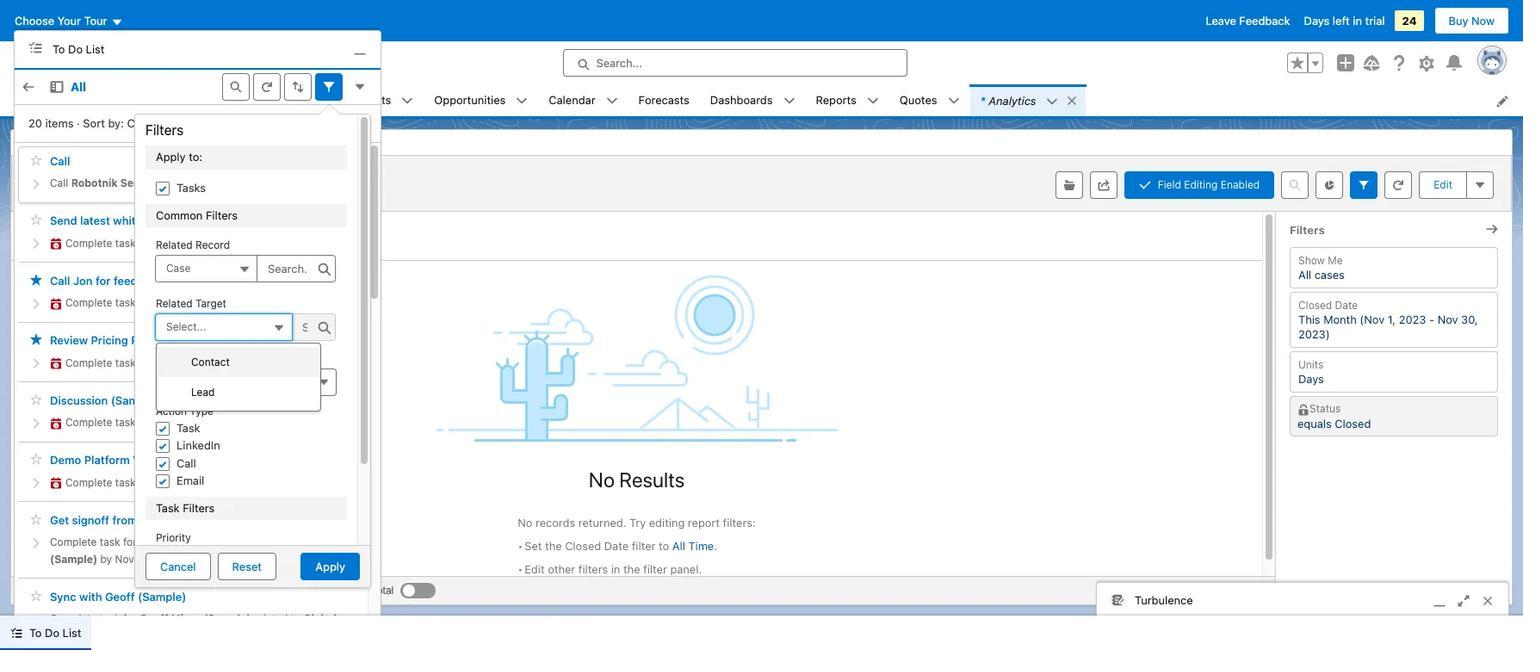 Task type: vqa. For each thing, say whether or not it's contained in the screenshot.
leftmost New Campaign
no



Task type: locate. For each thing, give the bounding box(es) containing it.
email
[[177, 474, 204, 488]]

0 horizontal spatial apply
[[156, 150, 186, 164]]

text default image left all
[[50, 80, 64, 94]]

leanne up 10
[[140, 536, 177, 549]]

demo platform widgets (sample) element
[[18, 446, 364, 502]]

0 vertical spatial nov
[[171, 177, 191, 190]]

text default image down the send
[[50, 238, 62, 250]]

whitepaper
[[113, 214, 173, 228]]

1 horizontal spatial to
[[53, 42, 65, 56]]

1 vertical spatial list
[[63, 626, 81, 640]]

complete inside review pricing proposal (sample) element
[[65, 356, 112, 369]]

Search by object type, Case button
[[155, 255, 258, 283]]

1 vertical spatial task
[[156, 501, 180, 515]]

text default image down review
[[50, 358, 62, 370]]

list item
[[970, 84, 1087, 116]]

geoff up case
[[155, 237, 184, 249]]

for for call jon for feedback (sample)
[[96, 274, 111, 288]]

do down your
[[68, 42, 83, 56]]

text default image left calendar link
[[516, 95, 528, 107]]

1 vertical spatial do
[[45, 626, 59, 640]]

task down discussion (sample) link
[[115, 416, 136, 429]]

to left the 'media'
[[29, 626, 42, 640]]

related up case
[[156, 239, 193, 252]]

2 vertical spatial geoff
[[140, 613, 169, 625]]

task inside demo platform widgets (sample) element
[[115, 476, 136, 489]]

(sample) down complete task for geoff minor (sample) related to
[[160, 629, 207, 642]]

leave feedback link
[[1206, 14, 1291, 28]]

task for complete task for geoff minor (sample) related to
[[100, 613, 120, 625]]

text default image
[[28, 40, 42, 54], [1067, 95, 1079, 107], [606, 95, 618, 107], [783, 95, 796, 107], [948, 95, 960, 107], [50, 298, 62, 310], [50, 417, 62, 430], [50, 477, 62, 489], [10, 627, 22, 639]]

task inside review pricing proposal (sample) element
[[115, 356, 136, 369]]

text default image inside review pricing proposal (sample) element
[[50, 358, 62, 370]]

to for text default image under choose
[[53, 42, 65, 56]]

1 vertical spatial apply
[[316, 560, 345, 574]]

nov inside call element
[[171, 177, 191, 190]]

call jon for feedback (sample) link
[[50, 274, 214, 288]]

do inside dialog
[[68, 42, 83, 56]]

apply left to:
[[156, 150, 186, 164]]

text default image left the 'media'
[[10, 627, 22, 639]]

geoff
[[155, 237, 184, 249], [105, 590, 135, 604], [140, 613, 169, 625]]

apply inside button
[[316, 560, 345, 574]]

to down choose your tour
[[53, 42, 65, 56]]

complete inside call jon for feedback (sample) element
[[65, 296, 112, 309]]

1 vertical spatial oct
[[290, 356, 307, 369]]

type
[[190, 405, 214, 418]]

task down send latest whitepaper (sample) link at the left of page
[[115, 237, 136, 249]]

to do list down your
[[53, 42, 105, 56]]

text default image inside discussion (sample) element
[[50, 417, 62, 430]]

from
[[112, 513, 137, 527], [267, 536, 290, 549]]

all
[[71, 79, 86, 94]]

from right signoff
[[112, 513, 137, 527]]

related up select...
[[156, 297, 193, 310]]

demo platform widgets (sample) link
[[50, 453, 229, 467]]

demo
[[50, 453, 81, 467]]

filters for common filters
[[206, 208, 238, 222]]

(sample) down linkedin
[[180, 453, 229, 467]]

for inside sync with geoff (sample) element
[[123, 613, 137, 625]]

task inside discussion (sample) element
[[115, 416, 136, 429]]

to inside button
[[29, 626, 42, 640]]

choose your tour
[[15, 14, 107, 28]]

related target
[[156, 297, 227, 310]]

leanne up priority
[[140, 513, 179, 527]]

by inside call element
[[157, 177, 169, 190]]

contacts list item
[[334, 84, 424, 116]]

task for task
[[177, 421, 200, 435]]

priority
[[156, 532, 191, 545]]

(sample) right jordan
[[220, 476, 267, 489]]

oct left 26
[[297, 416, 314, 429]]

for for complete task for geoff minor (sample) related to
[[123, 613, 137, 625]]

0 vertical spatial by
[[157, 177, 169, 190]]

task inside call jon for feedback (sample) element
[[115, 296, 136, 309]]

complete down latest
[[65, 237, 112, 249]]

apply for apply
[[316, 560, 345, 574]]

text default image right contacts
[[402, 95, 414, 107]]

0 vertical spatial task
[[177, 421, 200, 435]]

2 related from the top
[[156, 297, 193, 310]]

text default image down discussion
[[50, 417, 62, 430]]

related
[[254, 613, 288, 625]]

list
[[117, 84, 1524, 116]]

for for complete task for jon amos (sample)
[[139, 296, 152, 309]]

calendar link
[[539, 84, 606, 116]]

task inside sync with geoff (sample) element
[[100, 613, 120, 625]]

send latest whitepaper (sample)
[[50, 214, 225, 228]]

for left the david
[[139, 416, 152, 429]]

call
[[50, 154, 70, 168], [50, 177, 68, 190], [50, 274, 70, 288], [177, 456, 196, 470]]

amy
[[155, 476, 178, 489]]

by left 10
[[97, 553, 115, 566]]

minor for complete task for geoff minor (sample) related to
[[171, 613, 201, 625]]

to do list inside dialog
[[53, 42, 105, 56]]

for for complete task for david adelson (sample) by oct 26
[[139, 416, 152, 429]]

20
[[28, 116, 42, 130]]

oct
[[274, 296, 292, 309], [290, 356, 307, 369], [297, 416, 314, 429]]

(sample) right white
[[225, 356, 272, 369]]

task
[[115, 237, 136, 249], [115, 296, 136, 309], [115, 356, 136, 369], [115, 416, 136, 429], [115, 476, 136, 489], [100, 536, 120, 549], [100, 613, 120, 625]]

your
[[57, 14, 81, 28]]

by
[[157, 177, 169, 190], [282, 416, 294, 429], [97, 553, 115, 566]]

group
[[1288, 53, 1324, 73]]

for for complete task for geoff minor (sample)
[[139, 237, 152, 249]]

list box
[[156, 343, 321, 412]]

text default image
[[50, 80, 64, 94], [402, 95, 414, 107], [516, 95, 528, 107], [867, 95, 879, 107], [1047, 95, 1059, 107], [50, 238, 62, 250], [50, 358, 62, 370]]

text default image right the reports
[[867, 95, 879, 107]]

task for complete task for jon amos (sample)
[[115, 296, 136, 309]]

1 vertical spatial widgets
[[114, 629, 157, 642]]

for for complete task for leanne tomlin (sample) from
[[123, 536, 137, 549]]

items
[[45, 116, 74, 130]]

by left 26
[[282, 416, 294, 429]]

for down 'sync with geoff (sample)' link
[[123, 613, 137, 625]]

nov 10
[[115, 553, 148, 566]]

1 horizontal spatial list
[[86, 42, 105, 56]]

task down call jon for feedback (sample) link
[[115, 296, 136, 309]]

0 horizontal spatial from
[[112, 513, 137, 527]]

1 vertical spatial leanne
[[140, 536, 177, 549]]

text default image inside to do list button
[[10, 627, 22, 639]]

1 related from the top
[[156, 239, 193, 252]]

by inside get signoff from leanne (sample) element
[[97, 553, 115, 566]]

get
[[50, 513, 69, 527]]

to do list inside button
[[29, 626, 81, 640]]

tomlin
[[180, 536, 214, 549]]

case
[[166, 262, 191, 275]]

robotnik
[[71, 177, 118, 190]]

task down review pricing proposal (sample) link
[[115, 356, 136, 369]]

1 horizontal spatial apply
[[316, 560, 345, 574]]

left
[[1333, 14, 1350, 28]]

0 vertical spatial leanne
[[140, 513, 179, 527]]

0 horizontal spatial by
[[97, 553, 115, 566]]

lead
[[191, 386, 215, 399]]

task up nov 10
[[100, 536, 120, 549]]

carole
[[155, 356, 189, 369]]

text default image inside dashboards list item
[[783, 95, 796, 107]]

for inside discussion (sample) element
[[139, 416, 152, 429]]

complete inside get signoff from leanne (sample) element
[[50, 536, 97, 549]]

call jon for feedback (sample) element
[[18, 266, 364, 323]]

for left amy
[[139, 476, 152, 489]]

complete up review
[[65, 296, 112, 309]]

2 vertical spatial filters
[[183, 501, 215, 515]]

for down feedback
[[139, 296, 152, 309]]

oct inside call jon for feedback (sample) element
[[274, 296, 292, 309]]

minor down the cancel button on the bottom of the page
[[171, 613, 201, 625]]

list down tour
[[86, 42, 105, 56]]

nov left 30
[[171, 177, 191, 190]]

0 vertical spatial oct
[[274, 296, 292, 309]]

to inside dialog
[[53, 42, 65, 56]]

0 vertical spatial minor
[[187, 237, 217, 249]]

10
[[137, 553, 148, 566]]

0 vertical spatial related
[[156, 239, 193, 252]]

geoff right with
[[105, 590, 135, 604]]

Search by object type, Select... button
[[155, 314, 293, 341]]

widgets right 270
[[114, 629, 157, 642]]

complete inside sync with geoff (sample) element
[[50, 613, 97, 625]]

complete inside send latest whitepaper (sample) element
[[65, 237, 112, 249]]

0 vertical spatial jon
[[73, 274, 93, 288]]

(sample) up amos
[[166, 274, 214, 288]]

for down whitepaper
[[139, 237, 152, 249]]

2 horizontal spatial by
[[282, 416, 294, 429]]

1 horizontal spatial by
[[157, 177, 169, 190]]

to:
[[189, 150, 203, 164]]

0 horizontal spatial list
[[63, 626, 81, 640]]

text default image left reports link
[[783, 95, 796, 107]]

1 vertical spatial from
[[267, 536, 290, 549]]

0 vertical spatial list
[[86, 42, 105, 56]]

buy now
[[1449, 14, 1495, 28]]

complete for complete task for amy jordan (sample)
[[65, 476, 112, 489]]

text default image left '*'
[[948, 95, 960, 107]]

related for related target
[[156, 297, 193, 310]]

media
[[50, 629, 81, 642]]

1 vertical spatial to do list
[[29, 626, 81, 640]]

for for complete task for carole white (sample)
[[139, 356, 152, 369]]

list item containing *
[[970, 84, 1087, 116]]

days
[[1305, 14, 1330, 28]]

by:
[[108, 116, 124, 130]]

discussion (sample) element
[[18, 386, 364, 442]]

call jon for feedback (sample)
[[50, 274, 214, 288]]

contact
[[191, 356, 230, 369]]

Search... text field
[[257, 255, 336, 283]]

complete task for carole white (sample)
[[65, 356, 272, 369]]

text default image up review
[[50, 298, 62, 310]]

oct left 19 at the left of the page
[[274, 296, 292, 309]]

1 vertical spatial nov
[[115, 553, 134, 566]]

dashboards
[[711, 93, 773, 107]]

2 vertical spatial oct
[[297, 416, 314, 429]]

oct for review pricing proposal (sample)
[[290, 356, 307, 369]]

(sample) up select... button at the left
[[209, 296, 256, 309]]

for for complete task for amy jordan (sample)
[[139, 476, 152, 489]]

task inside get signoff from leanne (sample) element
[[100, 536, 120, 549]]

(sample)
[[166, 274, 214, 288], [181, 334, 228, 348]]

get signoff from leanne (sample) element
[[18, 506, 364, 579]]

0 vertical spatial to do list
[[53, 42, 105, 56]]

0 vertical spatial filters
[[146, 122, 184, 138]]

apply
[[156, 150, 186, 164], [316, 560, 345, 574]]

to
[[53, 42, 65, 56], [29, 626, 42, 640]]

1 horizontal spatial do
[[68, 42, 83, 56]]

1 horizontal spatial nov
[[171, 177, 191, 190]]

task down amy
[[156, 501, 180, 515]]

record
[[196, 239, 230, 252]]

task down action type
[[177, 421, 200, 435]]

1 horizontal spatial jon
[[155, 296, 174, 309]]

0 vertical spatial to
[[53, 42, 65, 56]]

for inside review pricing proposal (sample) element
[[139, 356, 152, 369]]

0 horizontal spatial do
[[45, 626, 59, 640]]

geoff inside send latest whitepaper (sample) element
[[155, 237, 184, 249]]

complete down get
[[50, 536, 97, 549]]

*
[[981, 93, 986, 107]]

0 vertical spatial date
[[172, 116, 196, 130]]

nov inside get signoff from leanne (sample) element
[[115, 553, 134, 566]]

for
[[139, 237, 152, 249], [96, 274, 111, 288], [139, 296, 152, 309], [139, 356, 152, 369], [139, 416, 152, 429], [139, 476, 152, 489], [123, 536, 137, 549], [123, 613, 137, 625]]

apply down acme
[[316, 560, 345, 574]]

oct inside review pricing proposal (sample) element
[[290, 356, 307, 369]]

accounts list item
[[242, 84, 334, 116]]

nov left 10
[[115, 553, 134, 566]]

reset button
[[218, 553, 276, 581]]

complete inside demo platform widgets (sample) element
[[65, 476, 112, 489]]

for left due
[[139, 356, 152, 369]]

by right senior
[[157, 177, 169, 190]]

complete inside discussion (sample) element
[[65, 416, 112, 429]]

minor
[[187, 237, 217, 249], [171, 613, 201, 625]]

review pricing proposal (sample)
[[50, 334, 228, 348]]

trial
[[1366, 14, 1386, 28]]

·
[[77, 116, 80, 130]]

text default image down demo
[[50, 477, 62, 489]]

1 vertical spatial minor
[[171, 613, 201, 625]]

0 vertical spatial (sample)
[[166, 274, 214, 288]]

task inside send latest whitepaper (sample) element
[[115, 237, 136, 249]]

1 vertical spatial by
[[282, 416, 294, 429]]

global
[[304, 613, 337, 625]]

do left - at the bottom of the page
[[45, 626, 59, 640]]

task down demo platform widgets (sample) link
[[115, 476, 136, 489]]

for inside send latest whitepaper (sample) element
[[139, 237, 152, 249]]

complete for complete task for leanne tomlin (sample) from
[[50, 536, 97, 549]]

(sample) up white
[[181, 334, 228, 348]]

1 vertical spatial related
[[156, 297, 193, 310]]

calendar
[[549, 93, 596, 107]]

1 vertical spatial to
[[29, 626, 42, 640]]

complete for complete task for carole white (sample)
[[65, 356, 112, 369]]

complete up the 'media'
[[50, 613, 97, 625]]

to do list left - at the bottom of the page
[[29, 626, 81, 640]]

1 vertical spatial filters
[[206, 208, 238, 222]]

filters up apply to:
[[146, 122, 184, 138]]

minor inside sync with geoff (sample) element
[[171, 613, 201, 625]]

filters down jordan
[[183, 501, 215, 515]]

to do list
[[53, 42, 105, 56], [29, 626, 81, 640]]

amos
[[177, 296, 206, 309]]

complete down platform
[[65, 476, 112, 489]]

oct left 18
[[290, 356, 307, 369]]

filters for task filters
[[183, 501, 215, 515]]

to do list button
[[0, 616, 92, 650]]

for up nov 10
[[123, 536, 137, 549]]

search... button
[[563, 49, 908, 77]]

0 horizontal spatial to
[[29, 626, 42, 640]]

forecasts link
[[628, 84, 700, 116]]

task for complete task for david adelson (sample) by oct 26
[[115, 416, 136, 429]]

accounts
[[252, 93, 301, 107]]

minor inside send latest whitepaper (sample) element
[[187, 237, 217, 249]]

leads list item
[[168, 84, 242, 116]]

to for text default image within to do list button
[[29, 626, 42, 640]]

(sample) inside global media - 270 widgets (sample)
[[160, 629, 207, 642]]

0 vertical spatial do
[[68, 42, 83, 56]]

filters up record
[[206, 208, 238, 222]]

2 vertical spatial by
[[97, 553, 115, 566]]

list box containing contact
[[156, 343, 321, 412]]

accounts link
[[242, 84, 312, 116]]

list left - at the bottom of the page
[[63, 626, 81, 640]]

all button
[[42, 73, 87, 100]]

minor up search by object type, case button at the top left of the page
[[187, 237, 217, 249]]

task filters
[[156, 501, 215, 515]]

18
[[310, 356, 322, 369]]

19
[[294, 296, 306, 309]]

0 vertical spatial apply
[[156, 150, 186, 164]]

jon left amos
[[155, 296, 174, 309]]

quotes list item
[[890, 84, 970, 116]]

jon left feedback
[[73, 274, 93, 288]]

geoff down 'sync with geoff (sample)' link
[[140, 613, 169, 625]]

acme
[[293, 536, 322, 549]]

call down the send
[[50, 274, 70, 288]]

task for task filters
[[156, 501, 180, 515]]

complete down discussion
[[65, 416, 112, 429]]

forecasts
[[639, 93, 690, 107]]

widgets up complete task for amy jordan (sample)
[[133, 453, 177, 467]]

(sample)
[[176, 214, 225, 228], [219, 237, 267, 249], [209, 296, 256, 309], [225, 356, 272, 369], [111, 394, 159, 407], [232, 416, 279, 429], [180, 453, 229, 467], [220, 476, 267, 489], [182, 513, 231, 527], [217, 536, 264, 549], [50, 553, 97, 566], [138, 590, 186, 604], [204, 613, 251, 625], [160, 629, 207, 642]]

0 horizontal spatial nov
[[115, 553, 134, 566]]

text default image down search... on the top of page
[[606, 95, 618, 107]]

(sample) up sync
[[50, 553, 97, 566]]

(sample) up search by object type, case button at the top left of the page
[[219, 237, 267, 249]]

for left feedback
[[96, 274, 111, 288]]

text default image inside contacts list item
[[402, 95, 414, 107]]

text default image inside all button
[[50, 80, 64, 94]]

for inside get signoff from leanne (sample) element
[[123, 536, 137, 549]]

complete down review
[[65, 356, 112, 369]]

nov
[[171, 177, 191, 190], [115, 553, 134, 566]]

from left acme
[[267, 536, 290, 549]]

task up 270
[[100, 613, 120, 625]]

send latest whitepaper (sample) element
[[18, 206, 364, 263]]

0 vertical spatial geoff
[[155, 237, 184, 249]]



Task type: describe. For each thing, give the bounding box(es) containing it.
apply to:
[[156, 150, 203, 164]]

send latest whitepaper (sample) link
[[50, 214, 225, 228]]

common
[[156, 208, 203, 222]]

to do list dialog
[[14, 30, 382, 650]]

opportunities
[[434, 93, 506, 107]]

(sample) left related
[[204, 613, 251, 625]]

* analytics
[[981, 93, 1037, 107]]

text default image right analytics
[[1047, 95, 1059, 107]]

related record
[[156, 239, 230, 252]]

list containing home
[[117, 84, 1524, 116]]

contacts link
[[334, 84, 402, 116]]

Search... text field
[[291, 314, 336, 341]]

jordan
[[181, 476, 217, 489]]

to do list for text default image under choose
[[53, 42, 105, 56]]

common filters
[[156, 208, 238, 222]]

turbulence
[[1135, 593, 1194, 607]]

dashboards list item
[[700, 84, 806, 116]]

0 horizontal spatial jon
[[73, 274, 93, 288]]

sync with geoff (sample) link
[[50, 590, 186, 604]]

leave
[[1206, 14, 1237, 28]]

task for complete task for carole white (sample)
[[115, 356, 136, 369]]

task for complete task for amy jordan (sample)
[[115, 476, 136, 489]]

1 vertical spatial date
[[178, 353, 201, 366]]

reports
[[816, 93, 857, 107]]

home link
[[117, 84, 168, 116]]

1 horizontal spatial from
[[267, 536, 290, 549]]

linkedin
[[177, 439, 220, 453]]

(sample) inside acme (sample)
[[50, 553, 97, 566]]

complete task for amy jordan (sample)
[[65, 476, 267, 489]]

latest
[[80, 214, 110, 228]]

26
[[317, 416, 330, 429]]

list inside button
[[63, 626, 81, 640]]

select...
[[166, 321, 206, 334]]

oct 19
[[274, 296, 306, 309]]

(sample) right adelson
[[232, 416, 279, 429]]

choose
[[15, 14, 54, 28]]

white
[[192, 356, 222, 369]]

david
[[155, 416, 185, 429]]

reset
[[232, 560, 262, 574]]

text default image inside demo platform widgets (sample) element
[[50, 477, 62, 489]]

0 vertical spatial widgets
[[133, 453, 177, 467]]

call down items
[[50, 154, 70, 168]]

global media - 270 widgets (sample)
[[50, 613, 337, 642]]

leave feedback
[[1206, 14, 1291, 28]]

get signoff from leanne (sample) link
[[50, 513, 231, 527]]

1 vertical spatial jon
[[155, 296, 174, 309]]

related for related record
[[156, 239, 193, 252]]

list inside dialog
[[86, 42, 105, 56]]

calendar list item
[[539, 84, 628, 116]]

contacts
[[344, 93, 391, 107]]

quotes link
[[890, 84, 948, 116]]

24
[[1403, 14, 1417, 28]]

sync with geoff (sample)
[[50, 590, 186, 604]]

call up email
[[177, 456, 196, 470]]

buy
[[1449, 14, 1469, 28]]

(sample) up related record
[[176, 214, 225, 228]]

call robotnik senior by nov 30
[[50, 177, 207, 190]]

opportunities link
[[424, 84, 516, 116]]

apply button
[[301, 553, 360, 581]]

complete for complete task for geoff minor (sample) related to
[[50, 613, 97, 625]]

geoff for complete task for geoff minor (sample) related to
[[140, 613, 169, 625]]

reports list item
[[806, 84, 890, 116]]

complete for complete task for geoff minor (sample)
[[65, 237, 112, 249]]

signoff
[[72, 513, 109, 527]]

cancel
[[160, 560, 196, 574]]

apply for apply to:
[[156, 150, 186, 164]]

complete for complete task for david adelson (sample) by oct 26
[[65, 416, 112, 429]]

complete task for jon amos (sample)
[[65, 296, 256, 309]]

1 vertical spatial (sample)
[[181, 334, 228, 348]]

30
[[194, 177, 207, 190]]

due date
[[156, 353, 201, 366]]

(sample) up complete task for geoff minor (sample) related to
[[138, 590, 186, 604]]

tour
[[84, 14, 107, 28]]

discussion (sample)
[[50, 394, 159, 407]]

adelson
[[187, 416, 229, 429]]

minor for complete task for geoff minor (sample)
[[187, 237, 217, 249]]

leanne for tomlin
[[140, 536, 177, 549]]

cancel button
[[146, 553, 211, 581]]

discussion (sample) link
[[50, 394, 159, 408]]

to
[[291, 613, 301, 625]]

task for complete task for leanne tomlin (sample) from
[[100, 536, 120, 549]]

1 vertical spatial geoff
[[105, 590, 135, 604]]

platform
[[84, 453, 130, 467]]

get signoff from leanne (sample)
[[50, 513, 231, 527]]

270
[[92, 629, 112, 642]]

do inside button
[[45, 626, 59, 640]]

pricing
[[91, 334, 128, 348]]

sort
[[83, 116, 105, 130]]

sales
[[59, 91, 96, 109]]

in
[[1354, 14, 1363, 28]]

list box inside the to do list dialog
[[156, 343, 321, 412]]

to do list for text default image within to do list button
[[29, 626, 81, 640]]

analytics
[[989, 93, 1037, 107]]

opportunities list item
[[424, 84, 539, 116]]

complete for complete task for jon amos (sample)
[[65, 296, 112, 309]]

reports link
[[806, 84, 867, 116]]

sync with geoff (sample) element
[[18, 582, 364, 650]]

with
[[79, 590, 102, 604]]

(sample) up tomlin
[[182, 513, 231, 527]]

complete task for geoff minor (sample)
[[65, 237, 267, 249]]

send
[[50, 214, 77, 228]]

now
[[1472, 14, 1495, 28]]

text default image inside calendar list item
[[606, 95, 618, 107]]

text default image inside send latest whitepaper (sample) element
[[50, 238, 62, 250]]

leads link
[[168, 84, 220, 116]]

call down call link
[[50, 177, 68, 190]]

text default image right analytics
[[1067, 95, 1079, 107]]

text default image inside call jon for feedback (sample) element
[[50, 298, 62, 310]]

quotes
[[900, 93, 938, 107]]

acme (sample)
[[50, 536, 322, 566]]

sync
[[50, 590, 76, 604]]

search...
[[597, 56, 643, 70]]

feedback
[[114, 274, 163, 288]]

geoff for complete task for geoff minor (sample)
[[155, 237, 184, 249]]

created
[[127, 116, 169, 130]]

task for complete task for geoff minor (sample)
[[115, 237, 136, 249]]

text default image down choose
[[28, 40, 42, 54]]

review pricing proposal (sample) element
[[18, 326, 364, 383]]

by inside discussion (sample) element
[[282, 416, 294, 429]]

complete task for geoff minor (sample) related to
[[50, 613, 304, 625]]

text default image inside 'quotes' list item
[[948, 95, 960, 107]]

leads
[[178, 93, 209, 107]]

oct for call jon for feedback (sample)
[[274, 296, 292, 309]]

action type
[[156, 405, 214, 418]]

text default image inside reports list item
[[867, 95, 879, 107]]

call element
[[18, 147, 364, 203]]

oct inside discussion (sample) element
[[297, 416, 314, 429]]

text default image inside opportunities list item
[[516, 95, 528, 107]]

days left in trial
[[1305, 14, 1386, 28]]

0 vertical spatial from
[[112, 513, 137, 527]]

review
[[50, 334, 88, 348]]

leanne for (sample)
[[140, 513, 179, 527]]

proposal
[[131, 334, 178, 348]]

20 items · sort by: created date
[[28, 116, 196, 130]]

-
[[84, 629, 89, 642]]

widgets inside global media - 270 widgets (sample)
[[114, 629, 157, 642]]

(sample) up reset
[[217, 536, 264, 549]]

(sample) up the david
[[111, 394, 159, 407]]



